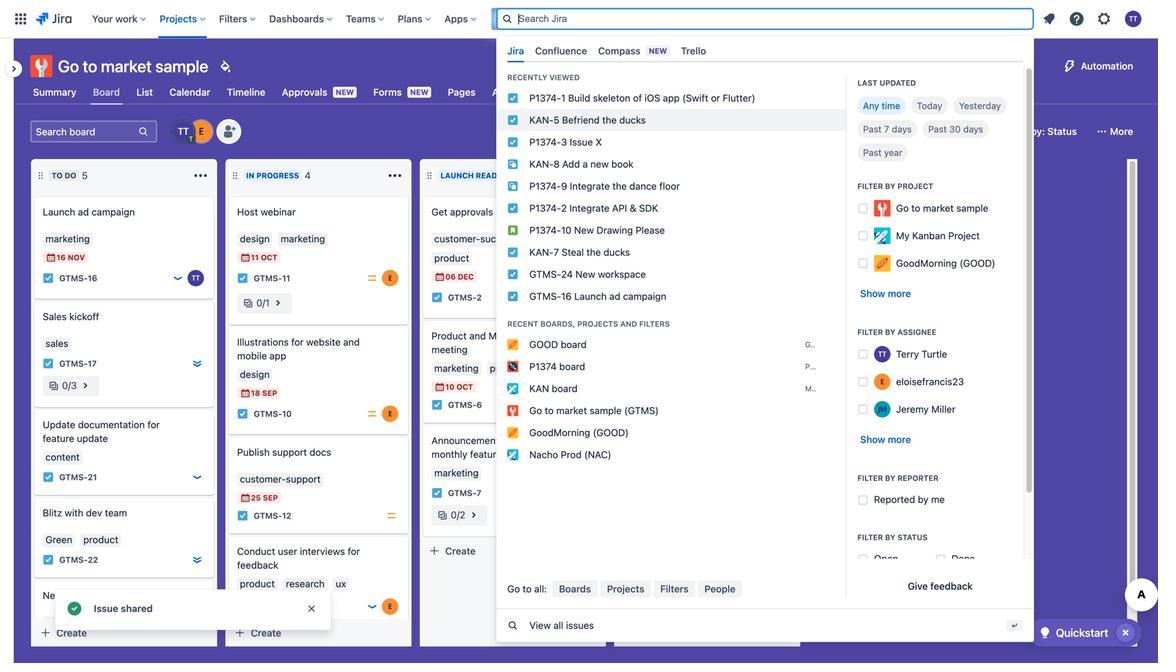 Task type: describe. For each thing, give the bounding box(es) containing it.
sdk
[[639, 203, 658, 214]]

task image for gtms-22
[[43, 555, 54, 566]]

timeline
[[227, 87, 265, 98]]

17
[[88, 359, 97, 369]]

low image for terry turtle icon corresponding to product and marketing kickoff meeting
[[561, 292, 572, 303]]

to down kan board at the bottom of page
[[545, 405, 554, 417]]

sep for illustrations
[[262, 389, 277, 398]]

kan- for 7
[[529, 247, 554, 258]]

give feedback
[[908, 581, 973, 593]]

launch ready 3
[[440, 170, 514, 181]]

create inside primary element
[[500, 13, 530, 24]]

gtms-24 link
[[59, 640, 98, 652]]

p1374 board link
[[496, 356, 846, 378]]

terry turtle image for product and marketing kickoff meeting
[[576, 290, 593, 306]]

due date: 16 november 2023 element
[[45, 252, 85, 263]]

go down filter by project
[[896, 203, 909, 214]]

for inside illustrations for website and mobile app
[[291, 337, 304, 348]]

publish support docs
[[237, 447, 331, 458]]

for inside update documentation for feature update
[[147, 419, 160, 431]]

0 vertical spatial ad
[[78, 206, 89, 218]]

workspace inside banner
[[598, 269, 646, 280]]

dec
[[458, 273, 474, 282]]

dance
[[629, 181, 657, 192]]

gtms- for gtms-2
[[448, 293, 476, 303]]

new up kan-7  steal the ducks
[[574, 225, 594, 236]]

confluence
[[535, 45, 587, 57]]

days for past 30 days
[[963, 124, 983, 135]]

reports
[[642, 87, 677, 98]]

your profile and settings image
[[1125, 11, 1141, 27]]

16 for gtms-16  launch ad campaign
[[561, 291, 572, 302]]

filters inside popup button
[[219, 13, 247, 24]]

new right approvals
[[336, 88, 354, 97]]

to left all:
[[523, 584, 532, 595]]

by for assignee
[[885, 328, 895, 337]]

create button down p1374-9  integrate the dance floor link
[[618, 198, 797, 220]]

show more for goodmorning
[[860, 288, 911, 300]]

due date: 16 november 2023 image
[[45, 252, 57, 263]]

teams
[[346, 13, 376, 24]]

gtms-17 link
[[59, 358, 97, 370]]

project
[[897, 182, 933, 191]]

0 vertical spatial go to market sample
[[58, 57, 208, 76]]

product
[[432, 331, 467, 342]]

/ for 3
[[68, 380, 71, 392]]

time
[[882, 100, 900, 111]]

view all issues image
[[507, 621, 518, 632]]

0 for 0 / 1
[[256, 297, 262, 309]]

recently
[[507, 73, 547, 82]]

get
[[432, 206, 447, 218]]

turtle
[[922, 349, 947, 360]]

go down kan
[[529, 405, 542, 417]]

in
[[246, 171, 254, 180]]

show subtasks image
[[270, 295, 286, 312]]

1 vertical spatial market
[[923, 203, 954, 214]]

show for jeremy miller
[[860, 434, 885, 446]]

projects button
[[155, 8, 211, 30]]

0 horizontal spatial market
[[101, 57, 152, 76]]

calendar link
[[167, 80, 213, 105]]

gtms- for gtms-17
[[59, 359, 88, 369]]

product and marketing kickoff meeting
[[432, 331, 566, 356]]

0 vertical spatial sample
[[155, 57, 208, 76]]

high image
[[580, 400, 591, 411]]

group by: status
[[1000, 126, 1077, 137]]

2 vertical spatial 2
[[460, 510, 465, 521]]

22
[[88, 556, 98, 565]]

updated
[[880, 79, 916, 88]]

go left all:
[[507, 584, 520, 595]]

automation image
[[1062, 58, 1078, 74]]

kan-7  steal the ducks
[[529, 247, 630, 258]]

today
[[917, 100, 942, 111]]

p1374-9  integrate the dance floor
[[529, 181, 680, 192]]

2 vertical spatial filters
[[660, 584, 688, 595]]

show more for jeremy
[[860, 434, 911, 446]]

to down project
[[911, 203, 920, 214]]

create image for new
[[26, 571, 43, 588]]

dev
[[86, 508, 102, 519]]

due date: 10 october 2023 element
[[434, 382, 473, 393]]

p1374- for 10
[[529, 225, 561, 236]]

Search board text field
[[32, 122, 136, 141]]

0 horizontal spatial 16
[[57, 253, 66, 262]]

nacho
[[529, 450, 558, 461]]

gtms- for gtms-24
[[59, 641, 88, 651]]

create image for sales
[[26, 292, 43, 309]]

integrate for 9
[[570, 181, 610, 192]]

trello tab
[[675, 40, 712, 63]]

yesterday
[[959, 100, 1001, 111]]

eloisefrancis23 image for 24
[[187, 638, 204, 654]]

create image for launch
[[26, 187, 43, 204]]

create image for update
[[26, 400, 43, 417]]

gtms-12 link
[[254, 510, 291, 522]]

view
[[529, 621, 551, 632]]

good
[[529, 339, 558, 351]]

oct for and
[[456, 383, 473, 392]]

create image for blitz
[[26, 489, 43, 505]]

ducks for kan-5  befriend the ducks
[[619, 115, 646, 126]]

gtms-2
[[448, 293, 482, 303]]

your work button
[[88, 8, 151, 30]]

give feedback button
[[899, 576, 981, 598]]

project inside project settings link
[[774, 87, 807, 98]]

create for launch ad campaign
[[57, 628, 87, 639]]

illustrations
[[237, 337, 289, 348]]

api
[[612, 203, 627, 214]]

0 horizontal spatial 5
[[82, 170, 88, 181]]

in progress 4
[[246, 170, 311, 181]]

gtms-7 link
[[448, 488, 481, 499]]

1 vertical spatial filters
[[639, 320, 670, 329]]

integrate for 2
[[569, 203, 610, 214]]

board for kan board
[[552, 383, 578, 395]]

launch for launch ad campaign
[[43, 206, 75, 218]]

task image for product and marketing kickoff meeting
[[432, 400, 443, 411]]

go up "summary" at top left
[[58, 57, 79, 76]]

30
[[949, 124, 961, 135]]

ready
[[476, 171, 502, 180]]

create for host webinar
[[251, 628, 281, 639]]

update
[[77, 433, 108, 445]]

2 for p1374-
[[561, 203, 567, 214]]

column actions menu image
[[387, 168, 403, 184]]

1 horizontal spatial ad
[[609, 291, 620, 302]]

tab list containing jira
[[502, 40, 1028, 63]]

board
[[93, 86, 120, 98]]

1 vertical spatial low image
[[192, 472, 203, 483]]

blitz
[[43, 508, 62, 519]]

sep for publish
[[263, 494, 278, 503]]

gtms- for gtms-16
[[59, 274, 88, 283]]

1 horizontal spatial issue
[[570, 137, 593, 148]]

help image
[[1068, 11, 1085, 27]]

sidebar navigation image
[[0, 55, 30, 83]]

gtms- for gtms-7
[[448, 489, 476, 498]]

7 for days
[[884, 124, 889, 135]]

befriend
[[562, 115, 600, 126]]

new
[[590, 159, 609, 170]]

any time
[[863, 100, 900, 111]]

24 for gtms-24  new workspace
[[561, 269, 573, 280]]

appswitcher icon image
[[12, 11, 29, 27]]

task image for illustrations for website and mobile app
[[237, 409, 248, 420]]

kickoff inside product and marketing kickoff meeting
[[536, 331, 566, 342]]

show more button for goodmorning
[[852, 283, 919, 305]]

0 vertical spatial kickoff
[[69, 311, 99, 323]]

app inside illustrations for website and mobile app
[[269, 351, 286, 362]]

gtms-21
[[59, 473, 97, 482]]

new left success image
[[43, 590, 63, 602]]

status
[[897, 534, 928, 543]]

past 7 days
[[863, 124, 912, 135]]

kan-8  add a new book link
[[496, 154, 846, 176]]

eloisefrancis23
[[896, 376, 964, 388]]

due date: 18 september 2023 image
[[240, 388, 251, 399]]

jeremy miller
[[896, 404, 956, 415]]

gtms-10 link
[[254, 408, 292, 420]]

board for p1374 board
[[559, 361, 585, 373]]

x
[[595, 137, 602, 148]]

notifications image
[[1041, 11, 1057, 27]]

past for past 30 days
[[928, 124, 947, 135]]

trello
[[681, 45, 706, 57]]

new left trello tab in the right of the page
[[649, 47, 667, 56]]

add people image
[[221, 123, 237, 140]]

filter by status
[[857, 534, 928, 543]]

1 horizontal spatial (good)
[[960, 258, 995, 269]]

by for me
[[918, 494, 929, 506]]

0 for 0 / 3
[[62, 380, 68, 392]]

1 vertical spatial go to market sample
[[896, 203, 988, 214]]

1 vertical spatial projects
[[577, 320, 618, 329]]

create button for launch ad campaign
[[34, 622, 214, 645]]

kan- for 5
[[529, 115, 554, 126]]

task image for gtms-2
[[432, 292, 443, 303]]

boards link
[[552, 581, 598, 598]]

set project background image
[[217, 58, 233, 74]]

success image
[[66, 601, 83, 618]]

0 / 1
[[256, 297, 270, 309]]

gtms- for gtms-12
[[254, 511, 282, 521]]

1 vertical spatial issue
[[94, 603, 118, 615]]

2 vertical spatial 7
[[476, 489, 481, 498]]

gtms-17
[[59, 359, 97, 369]]

calendar
[[169, 87, 210, 98]]

dashboards
[[269, 13, 324, 24]]

task image for gtms-7
[[432, 488, 443, 499]]

gtms-6 link
[[448, 399, 482, 411]]

last updated option group
[[857, 97, 1013, 162]]

recent boards, projects and filters
[[507, 320, 670, 329]]

24 for gtms-24
[[88, 641, 98, 651]]

0 horizontal spatial workspace
[[65, 590, 113, 602]]

16 nov
[[57, 253, 85, 262]]

0 horizontal spatial campaign
[[92, 206, 135, 218]]

confluence tab
[[530, 40, 593, 63]]

blog
[[502, 435, 521, 447]]

webinar
[[261, 206, 296, 218]]

projects inside popup button
[[160, 13, 197, 24]]

new right forms
[[410, 88, 428, 97]]

p1374-2  integrate api & sdk link
[[496, 198, 846, 220]]

gtms-24
[[59, 641, 98, 651]]

past for past 7 days
[[863, 124, 882, 135]]

update documentation for feature update
[[43, 419, 160, 445]]

filter for terry turtle
[[857, 328, 883, 337]]

2 for gtms-
[[476, 293, 482, 303]]

1 horizontal spatial 11
[[282, 274, 290, 283]]

reports link
[[639, 80, 680, 105]]

campaign inside banner
[[623, 291, 666, 302]]

due date: 06 december 2023 element
[[434, 272, 474, 283]]

new down viewed
[[559, 88, 577, 97]]

compass
[[598, 45, 641, 57]]

new workspace
[[43, 590, 113, 602]]

jira tab
[[502, 40, 530, 63]]

feature inside update documentation for feature update
[[43, 433, 74, 445]]

team
[[105, 508, 127, 519]]

0 horizontal spatial 11
[[251, 253, 259, 262]]

create image for announcement
[[415, 416, 432, 433]]

0 for 0 / 2
[[451, 510, 457, 521]]

to up board
[[83, 57, 97, 76]]

2 vertical spatial projects
[[607, 584, 644, 595]]

16 for gtms-16
[[88, 274, 97, 283]]

0 vertical spatial goodmorning (good)
[[896, 258, 995, 269]]

p1374- for 3
[[529, 137, 561, 148]]

kan- for 8
[[529, 159, 554, 170]]

new down kan-7  steal the ducks
[[575, 269, 595, 280]]

06
[[445, 273, 456, 282]]

gtms-7
[[448, 489, 481, 498]]



Task type: vqa. For each thing, say whether or not it's contained in the screenshot.
The In Progress
no



Task type: locate. For each thing, give the bounding box(es) containing it.
1 vertical spatial integrate
[[569, 203, 610, 214]]

launch inside banner
[[574, 291, 607, 302]]

1 horizontal spatial 24
[[561, 269, 573, 280]]

(good) inside "link"
[[593, 428, 629, 439]]

0 vertical spatial 3
[[561, 137, 567, 148]]

create image up "launch ad campaign"
[[26, 187, 43, 204]]

/ down gtms-7 link
[[457, 510, 460, 521]]

gtms- down success image
[[59, 641, 88, 651]]

1 horizontal spatial 1
[[561, 93, 565, 104]]

board down p1374 board
[[552, 383, 578, 395]]

for left website
[[291, 337, 304, 348]]

gtms-16
[[59, 274, 97, 283]]

0 horizontal spatial /
[[68, 380, 71, 392]]

gtms- up 0 / 2
[[448, 489, 476, 498]]

1 days from the left
[[892, 124, 912, 135]]

jira image
[[36, 11, 72, 27], [36, 11, 72, 27]]

0 horizontal spatial show subtasks image
[[77, 378, 93, 394]]

goodmorning (good) down my kanban project
[[896, 258, 995, 269]]

due date: 06 december 2023 image
[[434, 272, 445, 283]]

16 inside banner
[[561, 291, 572, 302]]

3 for 0 / 3
[[71, 380, 77, 392]]

my kanban project
[[896, 230, 980, 242]]

app inside banner
[[663, 93, 680, 104]]

gtms- up "boards,"
[[529, 291, 561, 302]]

miller
[[931, 404, 956, 415]]

gtms- for gtms-11
[[254, 274, 282, 283]]

0 horizontal spatial sample
[[155, 57, 208, 76]]

more
[[1110, 126, 1133, 137]]

p1374
[[529, 361, 557, 373]]

p1374- for 9
[[529, 181, 561, 192]]

show subtasks image for 2
[[465, 507, 482, 524]]

kan-7  steal the ducks link
[[496, 242, 846, 264]]

create image up host at left top
[[221, 187, 237, 204]]

due date: 25 september 2023 element
[[240, 493, 278, 504]]

1 vertical spatial app
[[269, 351, 286, 362]]

2 inside "p1374-2  integrate api & sdk" link
[[561, 203, 567, 214]]

p1374-10  new drawing please link
[[496, 220, 846, 242]]

0 vertical spatial filters
[[219, 13, 247, 24]]

task image left gtms-7 link
[[432, 488, 443, 499]]

0 vertical spatial eloisefrancis23 image
[[382, 406, 398, 423]]

show more button for jeremy
[[852, 429, 919, 451]]

2 vertical spatial board
[[552, 383, 578, 395]]

lowest image left mobile
[[192, 358, 203, 369]]

mobile
[[237, 351, 267, 362]]

more up filter by assignee
[[888, 288, 911, 300]]

low image right dismiss icon
[[367, 602, 378, 613]]

1 filter from the top
[[857, 182, 883, 191]]

days up year on the top right
[[892, 124, 912, 135]]

1 vertical spatial campaign
[[623, 291, 666, 302]]

past 7 days button
[[857, 120, 917, 138]]

1 more from the top
[[888, 288, 911, 300]]

past for past year
[[863, 147, 882, 158]]

0 vertical spatial low image
[[561, 292, 572, 303]]

task image for launch ad campaign
[[43, 273, 54, 284]]

0 vertical spatial integrate
[[570, 181, 610, 192]]

for inside the announcement blog for monthly feature updates
[[524, 435, 536, 447]]

by up open at the bottom right
[[885, 534, 895, 543]]

2 kan- from the top
[[529, 159, 554, 170]]

1 medium image from the top
[[367, 273, 378, 284]]

0 horizontal spatial 1
[[265, 297, 270, 309]]

p1374- down 9
[[529, 203, 561, 214]]

0 vertical spatial 11
[[251, 253, 259, 262]]

2 show from the top
[[860, 434, 885, 446]]

0 vertical spatial lowest image
[[192, 358, 203, 369]]

gtms- for gtms-16  launch ad campaign
[[529, 291, 561, 302]]

2 vertical spatial sample
[[590, 405, 622, 417]]

filter for go to market sample
[[857, 182, 883, 191]]

1 vertical spatial eloisefrancis23 image
[[187, 638, 204, 654]]

by up reported
[[885, 474, 895, 483]]

ad down to do 5 at the top of page
[[78, 206, 89, 218]]

1 vertical spatial more
[[888, 434, 911, 446]]

gtms- down 18 sep
[[254, 409, 282, 419]]

p1374- down recently viewed
[[529, 93, 561, 104]]

the for integrate
[[612, 181, 627, 192]]

task image left gtms-24 link
[[43, 640, 54, 651]]

p1374-9  integrate the dance floor link
[[496, 176, 846, 198]]

task image for publish support docs
[[237, 511, 248, 522]]

7 up past year button
[[884, 124, 889, 135]]

to
[[83, 57, 97, 76], [911, 203, 920, 214], [545, 405, 554, 417], [523, 584, 532, 595]]

0 horizontal spatial 2
[[460, 510, 465, 521]]

project right kanban
[[948, 230, 980, 242]]

search image
[[502, 13, 513, 24]]

1 horizontal spatial project
[[948, 230, 980, 242]]

due date: 06 december 2023 image
[[434, 272, 445, 283]]

low image up "boards,"
[[561, 292, 572, 303]]

filter up reported
[[857, 474, 883, 483]]

due date: 18 september 2023 image
[[240, 388, 251, 399]]

apps
[[444, 13, 468, 24]]

go to market sample (gtms)
[[529, 405, 659, 417]]

medium image
[[367, 273, 378, 284], [367, 409, 378, 420]]

integrate
[[570, 181, 610, 192], [569, 203, 610, 214]]

4
[[305, 170, 311, 181]]

app right 'ios'
[[663, 93, 680, 104]]

2 horizontal spatial /
[[457, 510, 460, 521]]

oct for webinar
[[261, 253, 277, 262]]

7 inside button
[[884, 124, 889, 135]]

1 inside banner
[[561, 93, 565, 104]]

monthly
[[432, 449, 467, 460]]

and down 'gtms-16  launch ad campaign'
[[620, 320, 637, 329]]

oct up gtms-6
[[456, 383, 473, 392]]

5 up the p1374-3  issue x
[[554, 115, 559, 126]]

filters
[[219, 13, 247, 24], [639, 320, 670, 329], [660, 584, 688, 595]]

for inside conduct user interviews for feedback
[[348, 546, 360, 558]]

show for goodmorning (good)
[[860, 288, 885, 300]]

feedback inside conduct user interviews for feedback
[[237, 560, 278, 571]]

eloisefrancis23 image
[[382, 270, 398, 287], [382, 599, 398, 616]]

kickoff down "boards,"
[[536, 331, 566, 342]]

go to market sample
[[58, 57, 208, 76], [896, 203, 988, 214]]

gtms- up the with
[[59, 473, 88, 482]]

0 vertical spatial tab list
[[502, 40, 1028, 63]]

status
[[1047, 126, 1077, 137]]

more button
[[1091, 121, 1141, 143]]

gtms-21 link
[[59, 472, 97, 484]]

task image for host webinar
[[237, 273, 248, 284]]

0 vertical spatial terry turtle image
[[187, 270, 204, 287]]

feature down update
[[43, 433, 74, 445]]

2 vertical spatial 16
[[561, 291, 572, 302]]

automation button
[[1056, 55, 1141, 77]]

1 vertical spatial 10
[[445, 383, 454, 392]]

2 filter from the top
[[857, 328, 883, 337]]

2 vertical spatial /
[[457, 510, 460, 521]]

workspace up 'gtms-16  launch ad campaign'
[[598, 269, 646, 280]]

due date: 18 september 2023 element
[[240, 388, 277, 399]]

show subtasks image
[[77, 378, 93, 394], [465, 507, 482, 524]]

issues
[[596, 87, 625, 98]]

feedback inside button
[[930, 581, 973, 593]]

1 show more button from the top
[[852, 283, 919, 305]]

0 vertical spatial 5
[[554, 115, 559, 126]]

all
[[553, 621, 563, 632]]

create image
[[26, 187, 43, 204], [221, 187, 237, 204], [26, 292, 43, 309], [221, 318, 237, 334], [415, 416, 432, 433], [26, 489, 43, 505], [26, 571, 43, 588]]

0 vertical spatial 1
[[561, 93, 565, 104]]

1 vertical spatial terry turtle image
[[576, 290, 593, 306]]

2 horizontal spatial 7
[[884, 124, 889, 135]]

automation
[[1081, 60, 1133, 72]]

0 vertical spatial low image
[[172, 273, 183, 284]]

1 lowest image from the top
[[192, 358, 203, 369]]

1 vertical spatial 11
[[282, 274, 290, 283]]

steal
[[562, 247, 584, 258]]

meeting
[[432, 344, 468, 356]]

3 inside banner
[[561, 137, 567, 148]]

2 integrate from the top
[[569, 203, 610, 214]]

plans
[[398, 13, 422, 24]]

update
[[43, 419, 75, 431]]

project
[[774, 87, 807, 98], [948, 230, 980, 242]]

and right product
[[469, 331, 486, 342]]

and inside product and marketing kickoff meeting
[[469, 331, 486, 342]]

1 left build
[[561, 93, 565, 104]]

lowest image left conduct in the bottom left of the page
[[192, 555, 203, 566]]

show subtasks image for 3
[[77, 378, 93, 394]]

1 horizontal spatial market
[[556, 405, 587, 417]]

10 for gtms-10
[[282, 409, 292, 419]]

2 horizontal spatial sample
[[956, 203, 988, 214]]

for
[[291, 337, 304, 348], [147, 419, 160, 431], [524, 435, 536, 447], [348, 546, 360, 558]]

please
[[636, 225, 665, 236]]

medium image for illustrations for website and mobile app
[[367, 409, 378, 420]]

tab list containing board
[[22, 80, 857, 105]]

0 vertical spatial 0
[[256, 297, 262, 309]]

work
[[115, 13, 138, 24]]

filters up set project background image
[[219, 13, 247, 24]]

create image up sales
[[26, 292, 43, 309]]

2 inside the gtms-2 link
[[476, 293, 482, 303]]

task image
[[432, 292, 443, 303], [43, 472, 54, 483], [432, 488, 443, 499], [43, 555, 54, 566]]

0 horizontal spatial ad
[[78, 206, 89, 218]]

create button up go to all:
[[423, 540, 602, 562]]

of
[[633, 93, 642, 104]]

create image for conduct
[[221, 527, 237, 544]]

create image up illustrations in the left of the page
[[221, 318, 237, 334]]

low image
[[172, 273, 183, 284], [192, 472, 203, 483], [172, 640, 183, 651]]

3 down "gtms-17" link
[[71, 380, 77, 392]]

dismiss quickstart image
[[1115, 622, 1137, 645]]

0 horizontal spatial app
[[269, 351, 286, 362]]

1 vertical spatial oct
[[456, 383, 473, 392]]

0 vertical spatial 7
[[884, 124, 889, 135]]

1 vertical spatial feedback
[[930, 581, 973, 593]]

task image down due date: 16 november 2023 image
[[43, 273, 54, 284]]

gtms- down 16 nov
[[59, 274, 88, 283]]

2 eloisefrancis23 image from the top
[[382, 599, 398, 616]]

past 30 days button
[[923, 120, 989, 138]]

past down any
[[863, 124, 882, 135]]

5 p1374- from the top
[[529, 225, 561, 236]]

2 horizontal spatial 10
[[561, 225, 571, 236]]

gtms-6
[[448, 400, 482, 410]]

1 p1374- from the top
[[529, 93, 561, 104]]

task image left "gtms-17" link
[[43, 358, 54, 369]]

prod
[[561, 450, 582, 461]]

nacho prod (nac) link
[[496, 444, 846, 466]]

filters left people
[[660, 584, 688, 595]]

1 horizontal spatial workspace
[[598, 269, 646, 280]]

filter by project
[[857, 182, 933, 191]]

last
[[857, 79, 877, 88]]

0 vertical spatial show more
[[860, 288, 911, 300]]

task image left gtms-22 link
[[43, 555, 54, 566]]

1 vertical spatial lowest image
[[192, 555, 203, 566]]

7 for steal
[[554, 247, 559, 258]]

2 more from the top
[[888, 434, 911, 446]]

1 horizontal spatial 2
[[476, 293, 482, 303]]

floor
[[659, 181, 680, 192]]

0 left show subtasks image
[[256, 297, 262, 309]]

goodmorning (good) inside "link"
[[529, 428, 629, 439]]

eloisefrancis23 image for 10
[[382, 406, 398, 423]]

gtms- down 10 oct
[[448, 400, 476, 410]]

1 horizontal spatial 3
[[508, 170, 514, 181]]

column actions menu image
[[192, 168, 209, 184]]

medium image
[[386, 511, 397, 522]]

projects link
[[600, 581, 651, 598]]

task image down the due date: 11 october 2023 element
[[237, 273, 248, 284]]

goodmorning up nacho prod (nac)
[[529, 428, 590, 439]]

approvals
[[282, 87, 327, 98]]

create image for product
[[415, 312, 432, 328]]

by for project
[[885, 182, 895, 191]]

good board
[[529, 339, 587, 351]]

app down illustrations in the left of the page
[[269, 351, 286, 362]]

sample left (gtms)
[[590, 405, 622, 417]]

task image down due date: 25 september 2023 element
[[237, 511, 248, 522]]

project inside banner
[[948, 230, 980, 242]]

reporter
[[897, 474, 938, 483]]

and inside illustrations for website and mobile app
[[343, 337, 360, 348]]

3 right the 'ready'
[[508, 170, 514, 181]]

1 vertical spatial goodmorning
[[529, 428, 590, 439]]

launch left the 'ready'
[[440, 171, 474, 180]]

3 kan- from the top
[[529, 247, 554, 258]]

2 p1374- from the top
[[529, 137, 561, 148]]

eloisefrancis23 image
[[382, 406, 398, 423], [187, 638, 204, 654]]

low image for gtms-16
[[172, 273, 183, 284]]

due date: 11 october 2023 image
[[240, 252, 251, 263], [240, 252, 251, 263]]

by for reporter
[[885, 474, 895, 483]]

launch
[[440, 171, 474, 180], [43, 206, 75, 218], [574, 291, 607, 302]]

days right 30
[[963, 124, 983, 135]]

0 vertical spatial eloisefrancis23 image
[[382, 270, 398, 287]]

0 vertical spatial ducks
[[619, 115, 646, 126]]

conduct
[[237, 546, 275, 558]]

gtms-24  new workspace
[[529, 269, 646, 280]]

create image for illustrations
[[221, 318, 237, 334]]

4 p1374- from the top
[[529, 203, 561, 214]]

0 vertical spatial board
[[561, 339, 587, 351]]

board down recent boards, projects and filters at top
[[561, 339, 587, 351]]

2 medium image from the top
[[367, 409, 378, 420]]

dismiss image
[[306, 604, 317, 615]]

show up filter by assignee
[[860, 288, 885, 300]]

task image left gtms-21 link
[[43, 472, 54, 483]]

the for steal
[[586, 247, 601, 258]]

issue left shared
[[94, 603, 118, 615]]

0 horizontal spatial kickoff
[[69, 311, 99, 323]]

gtms- for gtms-6
[[448, 400, 476, 410]]

skeleton
[[593, 93, 630, 104]]

1 vertical spatial 24
[[88, 641, 98, 651]]

3 up add
[[561, 137, 567, 148]]

1 vertical spatial 3
[[508, 170, 514, 181]]

2 vertical spatial 0
[[451, 510, 457, 521]]

1 horizontal spatial goodmorning
[[896, 258, 957, 269]]

1 vertical spatial sample
[[956, 203, 988, 214]]

1 vertical spatial 1
[[265, 297, 270, 309]]

create button
[[491, 8, 538, 30], [618, 198, 797, 220], [423, 540, 602, 562], [34, 622, 214, 645], [229, 622, 408, 645]]

launch for launch ready 3
[[440, 171, 474, 180]]

a
[[583, 159, 588, 170]]

/ left show subtasks image
[[262, 297, 265, 309]]

kan- left add
[[529, 159, 554, 170]]

2 show more button from the top
[[852, 429, 919, 451]]

/ for 2
[[457, 510, 460, 521]]

task image for gtms-21
[[43, 472, 54, 483]]

past inside button
[[863, 124, 882, 135]]

medium image for host webinar
[[367, 273, 378, 284]]

2 days from the left
[[963, 124, 983, 135]]

create image for get
[[415, 187, 432, 204]]

p1374- for 2
[[529, 203, 561, 214]]

goodmorning inside "link"
[[529, 428, 590, 439]]

0 vertical spatial show more button
[[852, 283, 919, 305]]

user
[[278, 546, 297, 558]]

projects left the filters link
[[607, 584, 644, 595]]

check image
[[1037, 625, 1053, 642]]

and inside banner
[[620, 320, 637, 329]]

issue shared
[[94, 603, 153, 615]]

create image up product
[[415, 312, 432, 328]]

1 eloisefrancis23 image from the top
[[382, 270, 398, 287]]

by
[[885, 182, 895, 191], [885, 328, 895, 337], [885, 474, 895, 483], [918, 494, 929, 506], [885, 534, 895, 543]]

progress
[[256, 171, 299, 180]]

low image for gtms-24
[[172, 640, 183, 651]]

0 vertical spatial goodmorning
[[896, 258, 957, 269]]

1 vertical spatial tab list
[[22, 80, 857, 105]]

0 horizontal spatial launch
[[43, 206, 75, 218]]

7 left steal
[[554, 247, 559, 258]]

gtms- up new workspace
[[59, 556, 88, 565]]

due date: 25 september 2023 image
[[240, 493, 251, 504], [240, 493, 251, 504]]

gtms- for gtms-22
[[59, 556, 88, 565]]

1 horizontal spatial low image
[[561, 292, 572, 303]]

0 vertical spatial workspace
[[598, 269, 646, 280]]

low image for 1st eloisefrancis23 image from the bottom
[[367, 602, 378, 613]]

0 vertical spatial /
[[262, 297, 265, 309]]

gtms- for gtms-10
[[254, 409, 282, 419]]

2 vertical spatial the
[[586, 247, 601, 258]]

10 for p1374-10  new drawing please
[[561, 225, 571, 236]]

p1374- for 1
[[529, 93, 561, 104]]

add
[[562, 159, 580, 170]]

kan-8  add a new book
[[529, 159, 633, 170]]

docs
[[310, 447, 331, 458]]

the for befriend
[[602, 115, 617, 126]]

gtms- down 25 sep
[[254, 511, 282, 521]]

p1374- down 8
[[529, 181, 561, 192]]

show more button up filter by reporter
[[852, 429, 919, 451]]

1 horizontal spatial and
[[469, 331, 486, 342]]

(gtms)
[[624, 405, 659, 417]]

due date: 16 november 2023 image
[[45, 252, 57, 263]]

create button for host webinar
[[229, 622, 408, 645]]

25
[[251, 494, 261, 503]]

3 filter from the top
[[857, 474, 883, 483]]

launch inside launch ready 3
[[440, 171, 474, 180]]

1 show from the top
[[860, 288, 885, 300]]

1 horizontal spatial goodmorning (good)
[[896, 258, 995, 269]]

board for good board
[[561, 339, 587, 351]]

2 vertical spatial 3
[[71, 380, 77, 392]]

days inside button
[[892, 124, 912, 135]]

and
[[620, 320, 637, 329], [469, 331, 486, 342], [343, 337, 360, 348]]

year
[[884, 147, 902, 158]]

show up filter by reporter
[[860, 434, 885, 446]]

create image up conduct in the bottom left of the page
[[221, 527, 237, 544]]

1 horizontal spatial 0
[[256, 297, 262, 309]]

feedback
[[237, 560, 278, 571], [930, 581, 973, 593]]

projects right work
[[160, 13, 197, 24]]

launch ad campaign
[[43, 206, 135, 218]]

quickstart button
[[1028, 620, 1141, 647]]

0 horizontal spatial oct
[[261, 253, 277, 262]]

0 vertical spatial medium image
[[367, 273, 378, 284]]

sample up my kanban project
[[956, 203, 988, 214]]

filter for done
[[857, 534, 883, 543]]

boards
[[559, 584, 591, 595]]

banner containing your work
[[0, 0, 1158, 643]]

3 for launch ready 3
[[508, 170, 514, 181]]

1 vertical spatial board
[[559, 361, 585, 373]]

2 vertical spatial market
[[556, 405, 587, 417]]

days inside button
[[963, 124, 983, 135]]

11
[[251, 253, 259, 262], [282, 274, 290, 283]]

host webinar
[[237, 206, 296, 218]]

create button inside primary element
[[491, 8, 538, 30]]

2 show more from the top
[[860, 434, 911, 446]]

0 vertical spatial projects
[[160, 13, 197, 24]]

teams button
[[342, 8, 389, 30]]

0 horizontal spatial goodmorning (good)
[[529, 428, 629, 439]]

projects
[[160, 13, 197, 24], [577, 320, 618, 329], [607, 584, 644, 595]]

8
[[554, 159, 560, 170]]

terry turtle
[[896, 349, 947, 360]]

feedback down conduct in the bottom left of the page
[[237, 560, 278, 571]]

kan
[[529, 383, 549, 395]]

create image
[[415, 187, 432, 204], [415, 312, 432, 328], [26, 400, 43, 417], [221, 428, 237, 445], [221, 527, 237, 544]]

banner
[[0, 0, 1158, 643]]

create for get approvals on positioning
[[445, 546, 476, 557]]

gtms-22 link
[[59, 554, 98, 566]]

and for recent boards, projects and filters
[[620, 320, 637, 329]]

(good) up (nac)
[[593, 428, 629, 439]]

due date: 10 october 2023 image
[[434, 382, 445, 393]]

board down good board
[[559, 361, 585, 373]]

Search Jira field
[[496, 8, 1034, 30]]

0 vertical spatial more
[[888, 288, 911, 300]]

kan- up the p1374-3  issue x
[[529, 115, 554, 126]]

ducks for kan-7  steal the ducks
[[603, 247, 630, 258]]

primary element
[[8, 0, 885, 38]]

tab list
[[502, 40, 1028, 63], [22, 80, 857, 105]]

gtms- for gtms-21
[[59, 473, 88, 482]]

the down skeleton
[[602, 115, 617, 126]]

create image up publish on the bottom left of page
[[221, 428, 237, 445]]

low image
[[561, 292, 572, 303], [367, 602, 378, 613]]

project settings link
[[772, 80, 849, 105]]

1 vertical spatial ducks
[[603, 247, 630, 258]]

3 p1374- from the top
[[529, 181, 561, 192]]

0 horizontal spatial issue
[[94, 603, 118, 615]]

settings image
[[1096, 11, 1113, 27]]

1 horizontal spatial app
[[663, 93, 680, 104]]

4 filter from the top
[[857, 534, 883, 543]]

0 horizontal spatial and
[[343, 337, 360, 348]]

create image up new workspace
[[26, 571, 43, 588]]

1 vertical spatial the
[[612, 181, 627, 192]]

recently viewed
[[507, 73, 580, 82]]

create image up update
[[26, 400, 43, 417]]

lowest image
[[192, 358, 203, 369], [192, 555, 203, 566]]

1 horizontal spatial 5
[[554, 115, 559, 126]]

create button for get approvals on positioning
[[423, 540, 602, 562]]

terry turtle image
[[187, 270, 204, 287], [576, 290, 593, 306]]

sample up calendar
[[155, 57, 208, 76]]

days for past 7 days
[[892, 124, 912, 135]]

for up updates
[[524, 435, 536, 447]]

2 horizontal spatial 0
[[451, 510, 457, 521]]

more for goodmorning
[[888, 288, 911, 300]]

2 lowest image from the top
[[192, 555, 203, 566]]

1 vertical spatial 0
[[62, 380, 68, 392]]

0
[[256, 297, 262, 309], [62, 380, 68, 392], [451, 510, 457, 521]]

1 integrate from the top
[[570, 181, 610, 192]]

terry turtle image for sales kickoff
[[187, 270, 204, 287]]

0 vertical spatial kan-
[[529, 115, 554, 126]]

5 inside banner
[[554, 115, 559, 126]]

market up list
[[101, 57, 152, 76]]

lowest image for blitz with dev team
[[192, 555, 203, 566]]

sales kickoff
[[43, 311, 99, 323]]

to
[[52, 171, 63, 180]]

task image
[[43, 273, 54, 284], [237, 273, 248, 284], [43, 358, 54, 369], [432, 400, 443, 411], [237, 409, 248, 420], [237, 511, 248, 522], [43, 640, 54, 651]]

1 show more from the top
[[860, 288, 911, 300]]

/ for 1
[[262, 297, 265, 309]]

feature inside the announcement blog for monthly feature updates
[[470, 449, 502, 460]]

1 horizontal spatial terry turtle image
[[576, 290, 593, 306]]

flutter)
[[723, 93, 755, 104]]

gtms- inside 'link'
[[254, 511, 282, 521]]

forms
[[373, 87, 402, 98]]

by for status
[[885, 534, 895, 543]]

1 vertical spatial workspace
[[65, 590, 113, 602]]

0 vertical spatial oct
[[261, 253, 277, 262]]

due date: 11 october 2023 element
[[240, 252, 277, 263]]

2 horizontal spatial 3
[[561, 137, 567, 148]]

more for jeremy
[[888, 434, 911, 446]]

lowest image for sales kickoff
[[192, 358, 203, 369]]

create
[[500, 13, 530, 24], [640, 203, 670, 215], [445, 546, 476, 557], [57, 628, 87, 639], [251, 628, 281, 639]]

18 sep
[[251, 389, 277, 398]]

any time button
[[857, 97, 906, 115]]

due date: 10 october 2023 image
[[434, 382, 445, 393]]

go to market sample up my kanban project
[[896, 203, 988, 214]]

approvals
[[450, 206, 493, 218]]

your
[[92, 13, 113, 24]]

1 kan- from the top
[[529, 115, 554, 126]]

kickoff right sales
[[69, 311, 99, 323]]

create image for publish
[[221, 428, 237, 445]]

gtms- for gtms-24  new workspace
[[529, 269, 561, 280]]

11 up gtms-11
[[251, 253, 259, 262]]



